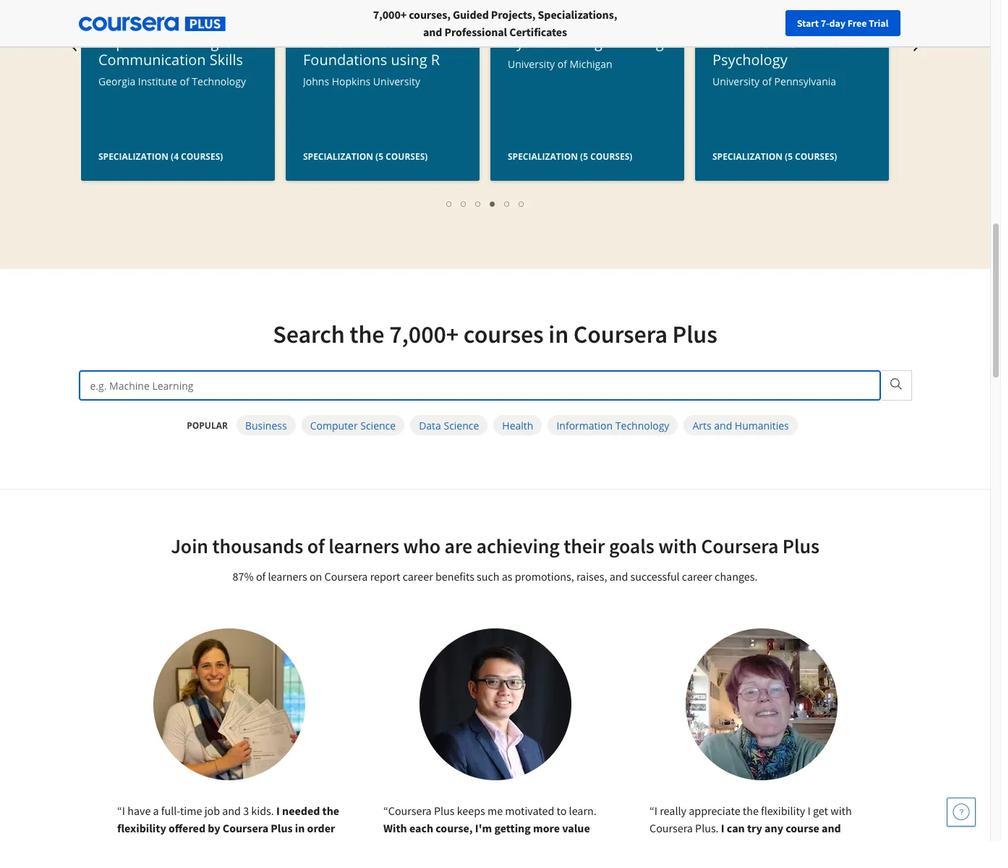 Task type: vqa. For each thing, say whether or not it's contained in the screenshot.
University in Data Science: Foundations using R Johns Hopkins University
yes



Task type: locate. For each thing, give the bounding box(es) containing it.
of left the michigan
[[557, 57, 567, 71]]

1 vertical spatial learners
[[268, 569, 307, 584]]

the up order
[[322, 804, 339, 818]]

data for science:
[[303, 33, 335, 52]]

coursera
[[574, 319, 668, 349], [701, 533, 779, 559], [325, 569, 368, 584], [388, 804, 431, 818], [222, 821, 268, 836]]

data up johns
[[303, 33, 335, 52]]

specialization for psychology
[[712, 150, 782, 163]]

of right institute at the left top of the page
[[179, 75, 189, 88]]

1 horizontal spatial 3
[[476, 197, 481, 211]]

1 vertical spatial data
[[419, 419, 441, 432]]

courses) for of
[[590, 150, 632, 163]]

0 horizontal spatial i
[[122, 804, 125, 818]]

1 specialization (5 courses) from the left
[[303, 150, 427, 163]]

the right search
[[350, 319, 385, 349]]

career
[[787, 17, 815, 30]]

courses
[[464, 319, 544, 349]]

show notifications image
[[837, 18, 855, 35]]

0 horizontal spatial specialization (5 courses)
[[303, 150, 427, 163]]

career
[[403, 569, 433, 584], [682, 569, 713, 584]]

(4
[[170, 150, 178, 163]]

more
[[533, 821, 560, 836]]

3 specialization from the left
[[508, 150, 578, 163]]

1 horizontal spatial to
[[556, 804, 566, 818]]

with
[[658, 533, 697, 559]]

2 career from the left
[[682, 569, 713, 584]]

learner image inés k. image
[[685, 629, 837, 781]]

using
[[391, 50, 427, 69]]

4 specialization from the left
[[712, 150, 782, 163]]

0 horizontal spatial 3
[[243, 804, 249, 818]]

business button
[[237, 415, 296, 436]]

learners up report
[[329, 533, 399, 559]]

time
[[180, 804, 202, 818]]

data science: foundations using r johns hopkins university
[[303, 33, 440, 88]]

1 horizontal spatial foundations
[[712, 33, 796, 52]]

3 down specializations,
[[559, 33, 567, 52]]

0 horizontal spatial university
[[373, 75, 420, 88]]

0 horizontal spatial science
[[360, 419, 396, 432]]

1 horizontal spatial my
[[415, 839, 431, 841]]

foundations
[[712, 33, 796, 52], [303, 50, 387, 69]]

specialization (5 courses)
[[303, 150, 427, 163], [508, 150, 632, 163], [712, 150, 837, 163]]

4 courses) from the left
[[795, 150, 837, 163]]

1 courses) from the left
[[181, 150, 223, 163]]

1 vertical spatial 3
[[476, 197, 481, 211]]

7,000+ inside 7,000+ courses, guided projects, specializations, and professional certificates
[[373, 7, 407, 22]]

python 3 programming university of michigan
[[508, 33, 664, 71]]

data for science
[[419, 419, 441, 432]]

by
[[207, 821, 220, 836]]

science right "computer"
[[360, 419, 396, 432]]

improve your english communication skills. georgia institute of technology. specialization (4 courses) element
[[81, 0, 275, 293]]

0 horizontal spatial to
[[117, 839, 128, 841]]

of right out
[[403, 839, 413, 841]]

university inside foundations of positive psychology university of pennsylvania
[[712, 75, 759, 88]]

career down with at the bottom right of page
[[682, 569, 713, 584]]

motivated
[[505, 804, 554, 818]]

georgia
[[98, 75, 135, 88]]

87% of learners on coursera report career benefits such as promotions, raises, and successful career changes.
[[233, 569, 758, 584]]

technology right information
[[616, 419, 670, 432]]

new
[[766, 17, 785, 30]]

value
[[562, 821, 590, 836]]

arts and humanities button
[[684, 415, 798, 436]]

in down needed
[[295, 821, 304, 836]]

foundations of positive psychology university of pennsylvania
[[712, 33, 870, 88]]

on
[[310, 569, 322, 584]]

university down using
[[373, 75, 420, 88]]

university down python
[[508, 57, 555, 71]]

institute
[[138, 75, 177, 88]]

have
[[127, 804, 150, 818]]

my down offered
[[171, 839, 187, 841]]

find your new career
[[724, 17, 815, 30]]

1 horizontal spatial (5
[[580, 150, 588, 163]]

0 vertical spatial data
[[303, 33, 335, 52]]

specialization for using
[[303, 150, 373, 163]]

2 vertical spatial 3
[[243, 804, 249, 818]]

1 vertical spatial technology
[[616, 419, 670, 432]]

course,
[[435, 821, 473, 836]]

and right job
[[222, 804, 241, 818]]

coursera image
[[17, 12, 109, 35]]

technology down skills
[[192, 75, 246, 88]]

science
[[360, 419, 396, 432], [444, 419, 479, 432]]

science down search the 7,000+ courses in coursera plus text field
[[444, 419, 479, 432]]

1 horizontal spatial university
[[508, 57, 555, 71]]

i right kids.
[[276, 804, 279, 818]]

1 button
[[442, 195, 457, 212]]

0 horizontal spatial foundations
[[303, 50, 387, 69]]

python 3 programming. university of michigan. specialization (5 courses) element
[[490, 0, 684, 293]]

of right the 87%
[[256, 569, 266, 584]]

2 my from the left
[[415, 839, 431, 841]]

promotions,
[[515, 569, 574, 584]]

of
[[800, 33, 814, 52], [557, 57, 567, 71], [179, 75, 189, 88], [762, 75, 772, 88], [307, 533, 325, 559], [256, 569, 266, 584], [403, 839, 413, 841]]

in right courses
[[549, 319, 569, 349]]

my
[[171, 839, 187, 841], [415, 839, 431, 841]]

0 horizontal spatial technology
[[192, 75, 246, 88]]

and right arts
[[714, 419, 732, 432]]

learners
[[329, 533, 399, 559], [268, 569, 307, 584]]

of inside coursera plus keeps me motivated to learn. with each course, i'm getting more value out of my subscription.
[[403, 839, 413, 841]]

1 my from the left
[[171, 839, 187, 841]]

3
[[559, 33, 567, 52], [476, 197, 481, 211], [243, 804, 249, 818]]

the
[[350, 319, 385, 349], [322, 804, 339, 818]]

help center image
[[953, 804, 970, 821]]

1 horizontal spatial the
[[350, 319, 385, 349]]

and down 'courses,'
[[423, 25, 442, 39]]

arts
[[693, 419, 712, 432]]

specialization for university
[[508, 150, 578, 163]]

computer science button
[[301, 415, 405, 436]]

skills
[[209, 50, 243, 69]]

your
[[158, 33, 190, 52]]

of inside the python 3 programming university of michigan
[[557, 57, 567, 71]]

foundations inside foundations of positive psychology university of pennsylvania
[[712, 33, 796, 52]]

None search field
[[199, 9, 416, 38]]

join
[[171, 533, 208, 559]]

report
[[370, 569, 400, 584]]

0 horizontal spatial (5
[[375, 150, 383, 163]]

data inside data science button
[[419, 419, 441, 432]]

7,000+
[[373, 7, 407, 22], [389, 319, 459, 349]]

specialization (4 courses)
[[98, 150, 223, 163]]

i left have
[[122, 804, 125, 818]]

(5
[[375, 150, 383, 163], [580, 150, 588, 163], [785, 150, 793, 163]]

university
[[508, 57, 555, 71], [373, 75, 420, 88], [712, 75, 759, 88]]

learn.
[[569, 804, 596, 818]]

find your new career link
[[717, 14, 822, 33]]

to left learn. on the right bottom of the page
[[556, 804, 566, 818]]

achieve
[[130, 839, 169, 841]]

foundations of positive psychology . university of pennsylvania. specialization (5 courses) element
[[695, 0, 889, 293]]

0 horizontal spatial my
[[171, 839, 187, 841]]

to
[[556, 804, 566, 818], [117, 839, 128, 841]]

data inside data science: foundations using r johns hopkins university
[[303, 33, 335, 52]]

5
[[505, 197, 510, 211]]

my inside i needed the flexibility offered by coursera plus in order to achieve my goals.
[[171, 839, 187, 841]]

foundations up hopkins
[[303, 50, 387, 69]]

0 horizontal spatial in
[[295, 821, 304, 836]]

i
[[122, 804, 125, 818], [276, 804, 279, 818]]

their
[[564, 533, 605, 559]]

courses) for r
[[385, 150, 427, 163]]

0 vertical spatial 7,000+
[[373, 7, 407, 22]]

start 7-day free trial
[[797, 17, 889, 30]]

2 horizontal spatial 3
[[559, 33, 567, 52]]

1 (5 from the left
[[375, 150, 383, 163]]

2 courses) from the left
[[385, 150, 427, 163]]

plus inside coursera plus keeps me motivated to learn. with each course, i'm getting more value out of my subscription.
[[434, 804, 454, 818]]

to down "flexibility"
[[117, 839, 128, 841]]

1 horizontal spatial science
[[444, 419, 479, 432]]

0 horizontal spatial data
[[303, 33, 335, 52]]

and
[[423, 25, 442, 39], [714, 419, 732, 432], [610, 569, 628, 584], [222, 804, 241, 818]]

improve your english communication skills georgia institute of technology
[[98, 33, 246, 88]]

computer
[[310, 419, 358, 432]]

courses) for skills
[[181, 150, 223, 163]]

coursera plus image
[[78, 17, 225, 31]]

of inside the improve your english communication skills georgia institute of technology
[[179, 75, 189, 88]]

university inside the python 3 programming university of michigan
[[508, 57, 555, 71]]

achieving
[[476, 533, 560, 559]]

2 horizontal spatial specialization (5 courses)
[[712, 150, 837, 163]]

courses)
[[181, 150, 223, 163], [385, 150, 427, 163], [590, 150, 632, 163], [795, 150, 837, 163]]

1 horizontal spatial specialization (5 courses)
[[508, 150, 632, 163]]

1 horizontal spatial data
[[419, 419, 441, 432]]

r
[[431, 50, 440, 69]]

learners left on
[[268, 569, 307, 584]]

1 horizontal spatial technology
[[616, 419, 670, 432]]

0 vertical spatial to
[[556, 804, 566, 818]]

1 specialization from the left
[[98, 150, 168, 163]]

1 vertical spatial to
[[117, 839, 128, 841]]

2 science from the left
[[444, 419, 479, 432]]

2 i from the left
[[276, 804, 279, 818]]

who
[[403, 533, 441, 559]]

coursera inside coursera plus keeps me motivated to learn. with each course, i'm getting more value out of my subscription.
[[388, 804, 431, 818]]

2 specialization from the left
[[303, 150, 373, 163]]

1 vertical spatial in
[[295, 821, 304, 836]]

next slide image
[[902, 22, 937, 57]]

in
[[549, 319, 569, 349], [295, 821, 304, 836]]

my down each
[[415, 839, 431, 841]]

1 i from the left
[[122, 804, 125, 818]]

3 specialization (5 courses) from the left
[[712, 150, 837, 163]]

1 horizontal spatial learners
[[329, 533, 399, 559]]

1 vertical spatial the
[[322, 804, 339, 818]]

goals
[[609, 533, 654, 559]]

1 career from the left
[[403, 569, 433, 584]]

3 left 4 button
[[476, 197, 481, 211]]

0 horizontal spatial career
[[403, 569, 433, 584]]

1 science from the left
[[360, 419, 396, 432]]

plus
[[673, 319, 717, 349], [783, 533, 820, 559], [434, 804, 454, 818], [270, 821, 292, 836]]

career down who
[[403, 569, 433, 584]]

1 horizontal spatial i
[[276, 804, 279, 818]]

i for needed
[[276, 804, 279, 818]]

2 horizontal spatial university
[[712, 75, 759, 88]]

3 (5 from the left
[[785, 150, 793, 163]]

list
[[88, 195, 884, 212]]

data down search the 7,000+ courses in coursera plus text field
[[419, 419, 441, 432]]

2 (5 from the left
[[580, 150, 588, 163]]

0 vertical spatial in
[[549, 319, 569, 349]]

2 horizontal spatial (5
[[785, 150, 793, 163]]

2 specialization (5 courses) from the left
[[508, 150, 632, 163]]

3 courses) from the left
[[590, 150, 632, 163]]

1 horizontal spatial career
[[682, 569, 713, 584]]

specialization (5 courses) for using
[[303, 150, 427, 163]]

0 horizontal spatial the
[[322, 804, 339, 818]]

i inside i needed the flexibility offered by coursera plus in order to achieve my goals.
[[276, 804, 279, 818]]

foundations down your at the top
[[712, 33, 796, 52]]

coursera inside i needed the flexibility offered by coursera plus in order to achieve my goals.
[[222, 821, 268, 836]]

3 inside the python 3 programming university of michigan
[[559, 33, 567, 52]]

0 vertical spatial technology
[[192, 75, 246, 88]]

free
[[848, 17, 867, 30]]

0 vertical spatial 3
[[559, 33, 567, 52]]

3 left kids.
[[243, 804, 249, 818]]

university down psychology
[[712, 75, 759, 88]]

3 button
[[471, 195, 486, 212]]

of down the start
[[800, 33, 814, 52]]

0 vertical spatial learners
[[329, 533, 399, 559]]

information
[[557, 419, 613, 432]]



Task type: describe. For each thing, give the bounding box(es) containing it.
humanities
[[735, 419, 789, 432]]

1
[[447, 197, 453, 211]]

hopkins
[[331, 75, 370, 88]]

successful
[[631, 569, 680, 584]]

communication
[[98, 50, 206, 69]]

list containing 1
[[88, 195, 884, 212]]

needed
[[282, 804, 320, 818]]

i'm
[[475, 821, 492, 836]]

johns
[[303, 75, 329, 88]]

in inside i needed the flexibility offered by coursera plus in order to achieve my goals.
[[295, 821, 304, 836]]

6
[[519, 197, 525, 211]]

health
[[502, 419, 533, 432]]

data science: foundations using r. johns hopkins university. specialization (5 courses) element
[[285, 0, 479, 293]]

certificates
[[509, 25, 567, 39]]

0 vertical spatial the
[[350, 319, 385, 349]]

arts and humanities
[[693, 419, 789, 432]]

join thousands of learners who are achieving their goals with coursera plus
[[171, 533, 820, 559]]

to inside coursera plus keeps me motivated to learn. with each course, i'm getting more value out of my subscription.
[[556, 804, 566, 818]]

87%
[[233, 569, 254, 584]]

1 horizontal spatial in
[[549, 319, 569, 349]]

0 horizontal spatial learners
[[268, 569, 307, 584]]

previous slide image
[[55, 22, 89, 57]]

2
[[461, 197, 467, 211]]

guided
[[453, 7, 489, 22]]

business
[[245, 419, 287, 432]]

and inside 7,000+ courses, guided projects, specializations, and professional certificates
[[423, 25, 442, 39]]

learner image shi jie f. image
[[419, 629, 571, 781]]

full-
[[161, 804, 180, 818]]

positive
[[818, 33, 870, 52]]

the inside i needed the flexibility offered by coursera plus in order to achieve my goals.
[[322, 804, 339, 818]]

thousands
[[212, 533, 303, 559]]

foundations inside data science: foundations using r johns hopkins university
[[303, 50, 387, 69]]

i have a full-time job and 3 kids.
[[122, 804, 276, 818]]

each
[[409, 821, 433, 836]]

professional
[[445, 25, 507, 39]]

kids.
[[251, 804, 274, 818]]

order
[[307, 821, 335, 836]]

courses,
[[409, 7, 451, 22]]

and inside arts and humanities button
[[714, 419, 732, 432]]

psychology
[[712, 50, 787, 69]]

find
[[724, 17, 743, 30]]

offered
[[168, 821, 205, 836]]

1 vertical spatial 7,000+
[[389, 319, 459, 349]]

such
[[477, 569, 500, 584]]

computer science
[[310, 419, 396, 432]]

5 button
[[500, 195, 515, 212]]

specialization for communication
[[98, 150, 168, 163]]

with
[[383, 821, 407, 836]]

michigan
[[569, 57, 612, 71]]

changes.
[[715, 569, 758, 584]]

science for data science
[[444, 419, 479, 432]]

2 button
[[457, 195, 471, 212]]

your
[[745, 17, 764, 30]]

python
[[508, 33, 555, 52]]

i needed the flexibility offered by coursera plus in order to achieve my goals.
[[117, 804, 339, 841]]

improve
[[98, 33, 154, 52]]

popular
[[187, 419, 228, 432]]

start 7-day free trial button
[[786, 10, 900, 36]]

university inside data science: foundations using r johns hopkins university
[[373, 75, 420, 88]]

programming
[[571, 33, 664, 52]]

courses) for university
[[795, 150, 837, 163]]

flexibility
[[117, 821, 166, 836]]

data science button
[[410, 415, 488, 436]]

search
[[273, 319, 345, 349]]

specialization (5 courses) for psychology
[[712, 150, 837, 163]]

6 button
[[515, 195, 529, 212]]

of down psychology
[[762, 75, 772, 88]]

projects,
[[491, 7, 536, 22]]

4 button
[[486, 195, 500, 212]]

Search the 7,000+ courses in Coursera Plus text field
[[79, 371, 880, 400]]

day
[[830, 17, 846, 30]]

specializations,
[[538, 7, 617, 22]]

a
[[153, 804, 159, 818]]

english
[[194, 33, 242, 52]]

keeps
[[457, 804, 485, 818]]

3 inside button
[[476, 197, 481, 211]]

my inside coursera plus keeps me motivated to learn. with each course, i'm getting more value out of my subscription.
[[415, 839, 431, 841]]

specialization (5 courses) for university
[[508, 150, 632, 163]]

me
[[487, 804, 503, 818]]

7-
[[821, 17, 830, 30]]

health button
[[494, 415, 542, 436]]

start
[[797, 17, 819, 30]]

to inside i needed the flexibility offered by coursera plus in order to achieve my goals.
[[117, 839, 128, 841]]

(5 for university
[[785, 150, 793, 163]]

7,000+ courses, guided projects, specializations, and professional certificates
[[373, 7, 617, 39]]

data science
[[419, 419, 479, 432]]

information technology button
[[548, 415, 678, 436]]

coursera plus keeps me motivated to learn. with each course, i'm getting more value out of my subscription.
[[383, 804, 596, 841]]

and right 'raises,'
[[610, 569, 628, 584]]

pennsylvania
[[774, 75, 836, 88]]

job
[[204, 804, 220, 818]]

information technology
[[557, 419, 670, 432]]

i for have
[[122, 804, 125, 818]]

4
[[490, 197, 496, 211]]

technology inside the improve your english communication skills georgia institute of technology
[[192, 75, 246, 88]]

science for computer science
[[360, 419, 396, 432]]

technology inside button
[[616, 419, 670, 432]]

learner image abigail p. image
[[153, 629, 305, 781]]

getting
[[494, 821, 531, 836]]

(5 for r
[[375, 150, 383, 163]]

benefits
[[435, 569, 475, 584]]

of up on
[[307, 533, 325, 559]]

plus inside i needed the flexibility offered by coursera plus in order to achieve my goals.
[[270, 821, 292, 836]]

as
[[502, 569, 513, 584]]

subscription.
[[434, 839, 501, 841]]

out
[[383, 839, 401, 841]]

(5 for of
[[580, 150, 588, 163]]



